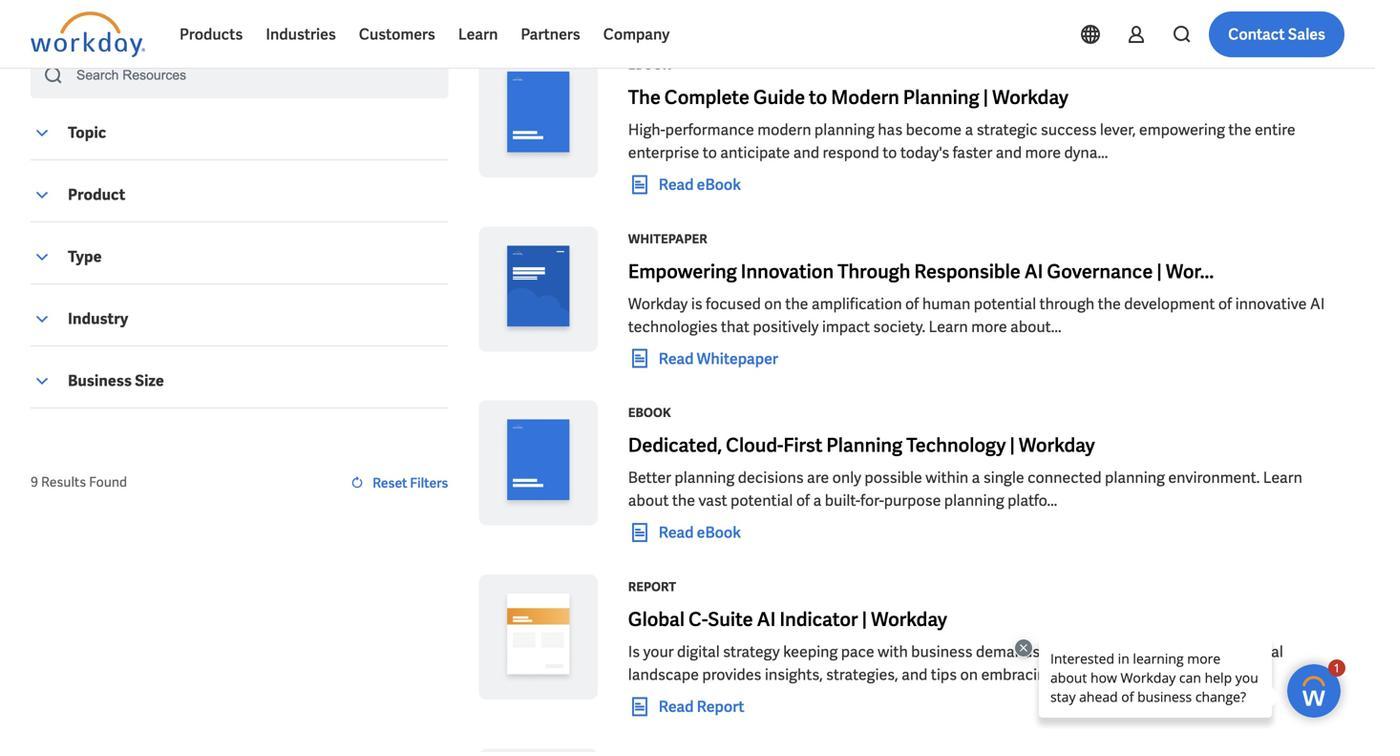 Task type: describe. For each thing, give the bounding box(es) containing it.
business
[[911, 642, 973, 662]]

environment.
[[1168, 468, 1260, 488]]

embracing
[[981, 665, 1055, 685]]

found
[[89, 474, 127, 491]]

landscape
[[628, 665, 699, 685]]

empowering
[[628, 259, 737, 284]]

0 horizontal spatial to
[[703, 143, 717, 163]]

industry
[[68, 309, 128, 329]]

indicator
[[780, 608, 858, 632]]

about...
[[1011, 317, 1062, 337]]

become
[[906, 120, 962, 140]]

business size
[[68, 371, 164, 391]]

global c-suite ai indicator | workday
[[628, 608, 947, 632]]

1 vertical spatial whitepaper
[[697, 349, 778, 369]]

learn inside dropdown button
[[458, 24, 498, 44]]

ebook up the
[[628, 57, 671, 73]]

industries
[[266, 24, 336, 44]]

provides
[[702, 665, 762, 685]]

strategies,
[[826, 665, 898, 685]]

purpose
[[884, 491, 941, 511]]

lever,
[[1100, 120, 1136, 140]]

possible
[[865, 468, 922, 488]]

your
[[643, 642, 674, 662]]

learn inside workday is focused on the amplification of human potential through the development of innovative ai technologies that positively impact society. learn more about...
[[929, 317, 968, 337]]

guide
[[753, 85, 805, 110]]

planning inside "high-performance modern planning has become a strategic success lever, empowering the entire enterprise to anticipate and respond to today's faster and more dyna..."
[[815, 120, 875, 140]]

read for empowering
[[659, 349, 694, 369]]

vast
[[699, 491, 727, 511]]

keeping
[[783, 642, 838, 662]]

contact sales link
[[1209, 11, 1345, 57]]

partners
[[521, 24, 580, 44]]

global
[[628, 608, 685, 632]]

of inside the better planning decisions are only possible within a single connected planning environment. learn about the vast potential of a built-for-purpose planning platfo...
[[796, 491, 810, 511]]

cloud-
[[726, 433, 784, 458]]

learn inside the better planning decisions are only possible within a single connected planning environment. learn about the vast potential of a built-for-purpose planning platfo...
[[1263, 468, 1303, 488]]

| up the pace
[[862, 608, 867, 632]]

better
[[628, 468, 671, 488]]

customers button
[[347, 11, 447, 57]]

read report
[[659, 697, 744, 717]]

dedicated,
[[628, 433, 722, 458]]

the inside is your digital strategy keeping pace with business demands? our report on the changing digital landscape provides insights, strategies, and tips on embracing ne...
[[1147, 642, 1170, 662]]

results
[[41, 474, 86, 491]]

2 vertical spatial ai
[[757, 608, 776, 632]]

report
[[1080, 642, 1123, 662]]

type
[[68, 247, 102, 267]]

0 horizontal spatial and
[[793, 143, 820, 163]]

more inside workday is focused on the amplification of human potential through the development of innovative ai technologies that positively impact society. learn more about...
[[971, 317, 1007, 337]]

society.
[[873, 317, 926, 337]]

decisions
[[738, 468, 804, 488]]

1 horizontal spatial to
[[809, 85, 827, 110]]

ebook up dedicated,
[[628, 405, 671, 421]]

topic
[[68, 123, 106, 143]]

0 vertical spatial whitepaper
[[628, 231, 707, 247]]

products button
[[168, 11, 254, 57]]

2 digital from the left
[[1241, 642, 1284, 662]]

read whitepaper
[[659, 349, 778, 369]]

that
[[721, 317, 750, 337]]

2 vertical spatial on
[[960, 665, 978, 685]]

technology
[[906, 433, 1006, 458]]

is
[[628, 642, 640, 662]]

0 vertical spatial ai
[[1025, 259, 1043, 284]]

workday is focused on the amplification of human potential through the development of innovative ai technologies that positively impact society. learn more about...
[[628, 294, 1325, 337]]

planning right connected
[[1105, 468, 1165, 488]]

our
[[1051, 642, 1077, 662]]

potential inside workday is focused on the amplification of human potential through the development of innovative ai technologies that positively impact society. learn more about...
[[974, 294, 1036, 314]]

better planning decisions are only possible within a single connected planning environment. learn about the vast potential of a built-for-purpose planning platfo...
[[628, 468, 1303, 511]]

the down governance on the top of the page
[[1098, 294, 1121, 314]]

strategic
[[977, 120, 1038, 140]]

the inside the better planning decisions are only possible within a single connected planning environment. learn about the vast potential of a built-for-purpose planning platfo...
[[672, 491, 695, 511]]

customers
[[359, 24, 435, 44]]

built-
[[825, 491, 861, 511]]

through
[[838, 259, 911, 284]]

1 vertical spatial report
[[697, 697, 744, 717]]

go to the homepage image
[[31, 11, 145, 57]]

tips
[[931, 665, 957, 685]]

platfo...
[[1008, 491, 1058, 511]]

enterprise
[[628, 143, 699, 163]]

industries button
[[254, 11, 347, 57]]

1 vertical spatial a
[[972, 468, 980, 488]]

filters
[[410, 475, 448, 492]]

read whitepaper link
[[628, 347, 778, 370]]

high-
[[628, 120, 665, 140]]

business
[[68, 371, 132, 391]]

is your digital strategy keeping pace with business demands? our report on the changing digital landscape provides insights, strategies, and tips on embracing ne...
[[628, 642, 1284, 685]]

technologies
[[628, 317, 718, 337]]

2 horizontal spatial to
[[883, 143, 897, 163]]

ebook down the vast
[[697, 523, 741, 543]]

the inside "high-performance modern planning has become a strategic success lever, empowering the entire enterprise to anticipate and respond to today's faster and more dyna..."
[[1229, 120, 1252, 140]]

read ebook link for dedicated,
[[628, 522, 741, 544]]

dedicated, cloud-first planning technology | workday
[[628, 433, 1095, 458]]

size
[[135, 371, 164, 391]]

innovation
[[741, 259, 834, 284]]

respond
[[823, 143, 880, 163]]

contact
[[1228, 24, 1285, 44]]



Task type: locate. For each thing, give the bounding box(es) containing it.
read ebook for cloud-
[[659, 523, 741, 543]]

read down about
[[659, 523, 694, 543]]

4 read from the top
[[659, 697, 694, 717]]

on
[[764, 294, 782, 314], [1126, 642, 1144, 662], [960, 665, 978, 685]]

connected
[[1028, 468, 1102, 488]]

and down strategic
[[996, 143, 1022, 163]]

strategy
[[723, 642, 780, 662]]

1 vertical spatial on
[[1126, 642, 1144, 662]]

1 horizontal spatial ai
[[1025, 259, 1043, 284]]

0 horizontal spatial potential
[[731, 491, 793, 511]]

1 vertical spatial potential
[[731, 491, 793, 511]]

more
[[1025, 143, 1061, 163], [971, 317, 1007, 337]]

0 horizontal spatial more
[[971, 317, 1007, 337]]

ai right innovative
[[1310, 294, 1325, 314]]

0 vertical spatial read ebook
[[659, 175, 741, 195]]

1 horizontal spatial report
[[697, 697, 744, 717]]

1 vertical spatial learn
[[929, 317, 968, 337]]

ebook
[[628, 57, 671, 73], [697, 175, 741, 195], [628, 405, 671, 421], [697, 523, 741, 543]]

sales
[[1288, 24, 1326, 44]]

demands?
[[976, 642, 1048, 662]]

potential
[[974, 294, 1036, 314], [731, 491, 793, 511]]

workday up strategic
[[992, 85, 1069, 110]]

workday inside workday is focused on the amplification of human potential through the development of innovative ai technologies that positively impact society. learn more about...
[[628, 294, 688, 314]]

of
[[905, 294, 919, 314], [1219, 294, 1232, 314], [796, 491, 810, 511]]

0 vertical spatial report
[[628, 579, 676, 596]]

focused
[[706, 294, 761, 314]]

a inside "high-performance modern planning has become a strategic success lever, empowering the entire enterprise to anticipate and respond to today's faster and more dyna..."
[[965, 120, 974, 140]]

learn right environment.
[[1263, 468, 1303, 488]]

human
[[922, 294, 971, 314]]

empowering
[[1139, 120, 1225, 140]]

more inside "high-performance modern planning has become a strategic success lever, empowering the entire enterprise to anticipate and respond to today's faster and more dyna..."
[[1025, 143, 1061, 163]]

read for dedicated,
[[659, 523, 694, 543]]

has
[[878, 120, 903, 140]]

for-
[[861, 491, 884, 511]]

1 vertical spatial more
[[971, 317, 1007, 337]]

read ebook down the vast
[[659, 523, 741, 543]]

read ebook link
[[628, 173, 741, 196], [628, 522, 741, 544]]

1 horizontal spatial on
[[960, 665, 978, 685]]

0 vertical spatial read ebook link
[[628, 173, 741, 196]]

only
[[833, 468, 861, 488]]

planning up the vast
[[675, 468, 735, 488]]

read ebook for complete
[[659, 175, 741, 195]]

2 vertical spatial learn
[[1263, 468, 1303, 488]]

is
[[691, 294, 703, 314]]

empowering innovation through responsible ai governance | wor...
[[628, 259, 1214, 284]]

0 horizontal spatial report
[[628, 579, 676, 596]]

complete
[[665, 85, 750, 110]]

single
[[984, 468, 1025, 488]]

reset filters
[[373, 475, 448, 492]]

read ebook link down the vast
[[628, 522, 741, 544]]

0 vertical spatial on
[[764, 294, 782, 314]]

0 horizontal spatial of
[[796, 491, 810, 511]]

more left about...
[[971, 317, 1007, 337]]

insights,
[[765, 665, 823, 685]]

2 vertical spatial a
[[813, 491, 822, 511]]

| up strategic
[[983, 85, 989, 110]]

of up the society.
[[905, 294, 919, 314]]

Search Resources text field
[[65, 53, 420, 98]]

learn button
[[447, 11, 509, 57]]

1 horizontal spatial potential
[[974, 294, 1036, 314]]

learn down human
[[929, 317, 968, 337]]

are
[[807, 468, 829, 488]]

faster
[[953, 143, 993, 163]]

product
[[68, 185, 126, 205]]

within
[[926, 468, 969, 488]]

read down landscape
[[659, 697, 694, 717]]

0 vertical spatial more
[[1025, 143, 1061, 163]]

with
[[878, 642, 908, 662]]

workday
[[992, 85, 1069, 110], [628, 294, 688, 314], [1019, 433, 1095, 458], [871, 608, 947, 632]]

planning
[[815, 120, 875, 140], [675, 468, 735, 488], [1105, 468, 1165, 488], [944, 491, 1004, 511]]

learn left partners dropdown button at the left of the page
[[458, 24, 498, 44]]

ebook down 'anticipate'
[[697, 175, 741, 195]]

1 vertical spatial ai
[[1310, 294, 1325, 314]]

read down technologies
[[659, 349, 694, 369]]

ai inside workday is focused on the amplification of human potential through the development of innovative ai technologies that positively impact society. learn more about...
[[1310, 294, 1325, 314]]

and left tips
[[902, 665, 928, 685]]

on inside workday is focused on the amplification of human potential through the development of innovative ai technologies that positively impact society. learn more about...
[[764, 294, 782, 314]]

planning down within
[[944, 491, 1004, 511]]

of down are
[[796, 491, 810, 511]]

planning up respond
[[815, 120, 875, 140]]

company button
[[592, 11, 681, 57]]

development
[[1124, 294, 1215, 314]]

partners button
[[509, 11, 592, 57]]

today's
[[901, 143, 950, 163]]

9 results found
[[31, 474, 127, 491]]

first
[[784, 433, 823, 458]]

reset
[[373, 475, 407, 492]]

2 horizontal spatial learn
[[1263, 468, 1303, 488]]

2 horizontal spatial of
[[1219, 294, 1232, 314]]

0 horizontal spatial digital
[[677, 642, 720, 662]]

report down provides
[[697, 697, 744, 717]]

a up faster
[[965, 120, 974, 140]]

0 horizontal spatial on
[[764, 294, 782, 314]]

on right report
[[1126, 642, 1144, 662]]

and inside is your digital strategy keeping pace with business demands? our report on the changing digital landscape provides insights, strategies, and tips on embracing ne...
[[902, 665, 928, 685]]

the up the positively
[[785, 294, 808, 314]]

on up the positively
[[764, 294, 782, 314]]

digital right changing
[[1241, 642, 1284, 662]]

learn
[[458, 24, 498, 44], [929, 317, 968, 337], [1263, 468, 1303, 488]]

dyna...
[[1064, 143, 1108, 163]]

digital down c-
[[677, 642, 720, 662]]

through
[[1040, 294, 1095, 314]]

anticipate
[[720, 143, 790, 163]]

0 horizontal spatial learn
[[458, 24, 498, 44]]

1 horizontal spatial and
[[902, 665, 928, 685]]

workday up "with" on the right of the page
[[871, 608, 947, 632]]

innovative
[[1236, 294, 1307, 314]]

potential down 'decisions'
[[731, 491, 793, 511]]

2 read ebook from the top
[[659, 523, 741, 543]]

ai up through
[[1025, 259, 1043, 284]]

1 read ebook link from the top
[[628, 173, 741, 196]]

on right tips
[[960, 665, 978, 685]]

1 horizontal spatial learn
[[929, 317, 968, 337]]

products
[[180, 24, 243, 44]]

2 horizontal spatial and
[[996, 143, 1022, 163]]

contact sales
[[1228, 24, 1326, 44]]

to right guide
[[809, 85, 827, 110]]

0 vertical spatial potential
[[974, 294, 1036, 314]]

planning up only
[[826, 433, 903, 458]]

to down performance
[[703, 143, 717, 163]]

the complete guide to modern planning | workday
[[628, 85, 1069, 110]]

the left changing
[[1147, 642, 1170, 662]]

9
[[31, 474, 38, 491]]

0 vertical spatial a
[[965, 120, 974, 140]]

amplification
[[812, 294, 902, 314]]

read ebook link for the
[[628, 173, 741, 196]]

positively
[[753, 317, 819, 337]]

impact
[[822, 317, 870, 337]]

modern
[[758, 120, 811, 140]]

success
[[1041, 120, 1097, 140]]

1 read ebook from the top
[[659, 175, 741, 195]]

| left wor...
[[1157, 259, 1162, 284]]

about
[[628, 491, 669, 511]]

planning
[[903, 85, 979, 110], [826, 433, 903, 458]]

pace
[[841, 642, 875, 662]]

2 horizontal spatial ai
[[1310, 294, 1325, 314]]

0 horizontal spatial ai
[[757, 608, 776, 632]]

1 horizontal spatial more
[[1025, 143, 1061, 163]]

1 digital from the left
[[677, 642, 720, 662]]

| up single
[[1010, 433, 1015, 458]]

1 horizontal spatial digital
[[1241, 642, 1284, 662]]

modern
[[831, 85, 900, 110]]

1 read from the top
[[659, 175, 694, 195]]

and
[[793, 143, 820, 163], [996, 143, 1022, 163], [902, 665, 928, 685]]

and down modern
[[793, 143, 820, 163]]

the
[[628, 85, 661, 110]]

1 horizontal spatial of
[[905, 294, 919, 314]]

3 read from the top
[[659, 523, 694, 543]]

whitepaper up empowering
[[628, 231, 707, 247]]

read ebook link down enterprise
[[628, 173, 741, 196]]

2 horizontal spatial on
[[1126, 642, 1144, 662]]

report up the global
[[628, 579, 676, 596]]

workday up connected
[[1019, 433, 1095, 458]]

suite
[[708, 608, 753, 632]]

1 vertical spatial planning
[[826, 433, 903, 458]]

the left the vast
[[672, 491, 695, 511]]

2 read from the top
[[659, 349, 694, 369]]

1 vertical spatial read ebook
[[659, 523, 741, 543]]

read report link
[[628, 696, 744, 719]]

wor...
[[1166, 259, 1214, 284]]

read for global
[[659, 697, 694, 717]]

a
[[965, 120, 974, 140], [972, 468, 980, 488], [813, 491, 822, 511]]

whitepaper down that
[[697, 349, 778, 369]]

planning up become
[[903, 85, 979, 110]]

to down has
[[883, 143, 897, 163]]

ne...
[[1058, 665, 1085, 685]]

0 vertical spatial learn
[[458, 24, 498, 44]]

1 vertical spatial read ebook link
[[628, 522, 741, 544]]

ai
[[1025, 259, 1043, 284], [1310, 294, 1325, 314], [757, 608, 776, 632]]

report
[[628, 579, 676, 596], [697, 697, 744, 717]]

read ebook down enterprise
[[659, 175, 741, 195]]

governance
[[1047, 259, 1153, 284]]

potential up about...
[[974, 294, 1036, 314]]

a left single
[[972, 468, 980, 488]]

read down enterprise
[[659, 175, 694, 195]]

|
[[983, 85, 989, 110], [1157, 259, 1162, 284], [1010, 433, 1015, 458], [862, 608, 867, 632]]

0 vertical spatial planning
[[903, 85, 979, 110]]

ai up strategy
[[757, 608, 776, 632]]

potential inside the better planning decisions are only possible within a single connected planning environment. learn about the vast potential of a built-for-purpose planning platfo...
[[731, 491, 793, 511]]

more down success
[[1025, 143, 1061, 163]]

of left innovative
[[1219, 294, 1232, 314]]

company
[[603, 24, 670, 44]]

read for the
[[659, 175, 694, 195]]

the left entire on the right top
[[1229, 120, 1252, 140]]

performance
[[665, 120, 754, 140]]

responsible
[[914, 259, 1021, 284]]

2 read ebook link from the top
[[628, 522, 741, 544]]

a down are
[[813, 491, 822, 511]]

entire
[[1255, 120, 1296, 140]]

workday up technologies
[[628, 294, 688, 314]]



Task type: vqa. For each thing, say whether or not it's contained in the screenshot.
complete
yes



